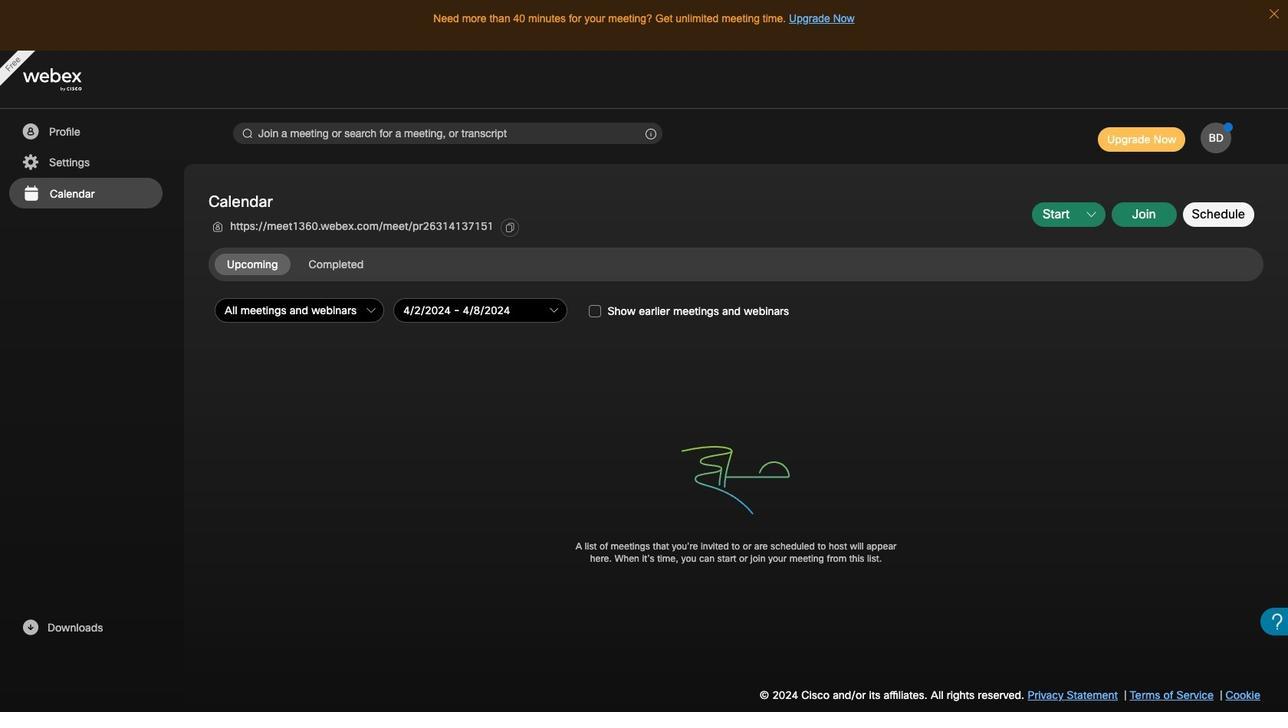Task type: vqa. For each thing, say whether or not it's contained in the screenshot.
cisco webex image
yes



Task type: describe. For each thing, give the bounding box(es) containing it.
mds settings_filled image
[[21, 153, 40, 172]]

start a meeting options image
[[1087, 210, 1096, 219]]

mds meetings_filled image
[[21, 185, 41, 203]]

mds content download_filled image
[[21, 619, 40, 637]]

tab panel inside calendar element
[[209, 295, 1267, 606]]

2 tab from the left
[[296, 254, 376, 275]]



Task type: locate. For each thing, give the bounding box(es) containing it.
cisco webex image
[[23, 69, 115, 92]]

tab list inside calendar element
[[215, 254, 382, 275]]

0 horizontal spatial tab
[[215, 254, 290, 275]]

1 tab from the left
[[215, 254, 290, 275]]

Join a meeting or search for a meeting, or transcript text field
[[233, 123, 663, 144]]

banner
[[0, 51, 1288, 109]]

mds people circle_filled image
[[21, 123, 40, 141]]

tab panel
[[209, 295, 1267, 606]]

tab list
[[215, 254, 382, 275]]

tab
[[215, 254, 290, 275], [296, 254, 376, 275]]

calendar element
[[0, 164, 1288, 712]]

1 horizontal spatial tab
[[296, 254, 376, 275]]

copy image
[[505, 223, 516, 233]]



